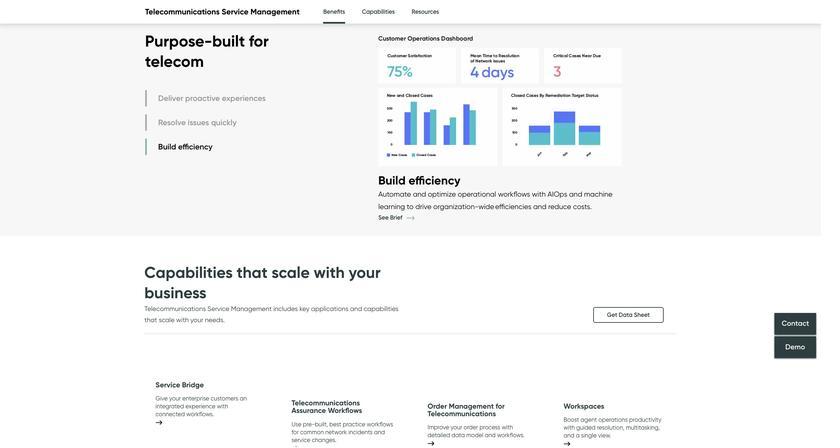 Task type: describe. For each thing, give the bounding box(es) containing it.
and inside use pre-built, best practice workflows for common network incidents and service changes.
[[374, 429, 385, 436]]

contact
[[782, 319, 809, 328]]

resolution,
[[597, 424, 624, 431]]

give your enterprise customers an integrated experience with connected workflows.
[[156, 395, 247, 418]]

telecommunications inside 'order management for telecommunications'
[[428, 409, 496, 418]]

operations
[[599, 416, 628, 423]]

for for order management for telecommunications
[[496, 402, 505, 411]]

capabilities for capabilities that scale with your business telecommunications service management includes key applications and capabilities that scale with your needs.
[[144, 263, 233, 282]]

boost
[[564, 416, 579, 423]]

bridge
[[182, 381, 204, 389]]

for inside use pre-built, best practice workflows for common network incidents and service changes.
[[292, 429, 299, 436]]

telecommunications assurance workflows
[[292, 399, 362, 415]]

service bridge
[[156, 381, 204, 389]]

efficiency for build efficiency
[[178, 142, 213, 151]]

pre-
[[303, 421, 315, 428]]

deliver proactive experiences link
[[145, 90, 267, 106]]

for for purpose-built for telecom
[[249, 31, 269, 51]]

sheet
[[634, 311, 650, 319]]

capabilities that scale with your business telecommunications service management includes key applications and capabilities that scale with your needs.
[[144, 263, 399, 324]]

resources link
[[412, 0, 439, 24]]

build for build efficiency automate and optimize operational workflows with aiops and machine learning to drive organization-wide efficiencies and reduce costs.
[[378, 173, 406, 188]]

capabilities
[[364, 305, 399, 313]]

with inside build efficiency automate and optimize operational workflows with aiops and machine learning to drive organization-wide efficiencies and reduce costs.
[[532, 190, 546, 198]]

experiences
[[222, 93, 266, 103]]

with inside give your enterprise customers an integrated experience with connected workflows.
[[217, 403, 228, 410]]

workflows. for service bridge
[[186, 411, 214, 418]]

wide efficiencies
[[478, 202, 532, 211]]

workflows
[[328, 406, 362, 415]]

proactive
[[185, 93, 220, 103]]

workflows inside build efficiency automate and optimize operational workflows with aiops and machine learning to drive organization-wide efficiencies and reduce costs.
[[498, 190, 530, 198]]

workflows. for order management for telecommunications
[[497, 432, 525, 439]]

0 vertical spatial scale
[[272, 263, 310, 282]]

2 vertical spatial service
[[156, 381, 180, 389]]

brief
[[390, 214, 402, 221]]

and inside boost agent operations productivity with guided resolution, multitasking, and a single view.
[[564, 432, 574, 439]]

purpose-built for telecom
[[145, 31, 269, 71]]

build efficiency automate and optimize operational workflows with aiops and machine learning to drive organization-wide efficiencies and reduce costs.
[[378, 173, 613, 211]]

learning
[[378, 202, 405, 211]]

telecommunications service management
[[145, 7, 300, 17]]

management inside 'order management for telecommunications'
[[449, 402, 494, 411]]

0 vertical spatial service
[[222, 7, 249, 17]]

agent
[[581, 416, 597, 423]]

connected
[[156, 411, 185, 418]]

enterprise
[[182, 395, 209, 402]]

order
[[428, 402, 447, 411]]

customers
[[211, 395, 238, 402]]

workflows inside use pre-built, best practice workflows for common network incidents and service changes.
[[367, 421, 393, 428]]

issues
[[188, 118, 209, 127]]

and up costs.
[[569, 190, 582, 198]]

built
[[212, 31, 245, 51]]

resolve issues quickly
[[158, 118, 237, 127]]

your inside improve your order process with detailed data model and workflows.
[[451, 424, 462, 431]]

applications
[[311, 305, 348, 313]]

service
[[292, 437, 310, 443]]

productivity
[[629, 416, 662, 423]]

contact link
[[775, 313, 816, 335]]

improve
[[428, 424, 449, 431]]

0 horizontal spatial scale
[[159, 316, 175, 324]]

business
[[144, 283, 206, 303]]

resolve issues quickly link
[[145, 114, 267, 131]]

drive
[[415, 202, 432, 211]]

automate
[[378, 190, 411, 198]]

and left "reduce"
[[533, 202, 547, 211]]

capabilities for capabilities
[[362, 8, 395, 15]]

needs.
[[205, 316, 225, 324]]

practice
[[343, 421, 365, 428]]

a
[[576, 432, 580, 439]]

model
[[466, 432, 483, 439]]

benefits
[[323, 8, 345, 15]]

use pre-built, best practice workflows for common network incidents and service changes.
[[292, 421, 393, 443]]

to
[[407, 202, 414, 211]]

purpose-
[[145, 31, 212, 51]]

boost agent operations productivity with guided resolution, multitasking, and a single view.
[[564, 416, 662, 439]]

build efficiency link
[[145, 139, 267, 155]]

data
[[452, 432, 465, 439]]

see brief link
[[378, 214, 425, 221]]

benefits link
[[323, 0, 345, 26]]



Task type: locate. For each thing, give the bounding box(es) containing it.
and down process
[[485, 432, 496, 439]]

aiops
[[548, 190, 567, 198]]

get data sheet
[[607, 311, 650, 319]]

key
[[299, 305, 309, 313]]

1 vertical spatial for
[[496, 402, 505, 411]]

includes
[[273, 305, 298, 313]]

get data sheet link
[[593, 307, 664, 323]]

1 horizontal spatial workflows.
[[497, 432, 525, 439]]

0 horizontal spatial workflows.
[[186, 411, 214, 418]]

workflows up incidents
[[367, 421, 393, 428]]

0 vertical spatial for
[[249, 31, 269, 51]]

that
[[237, 263, 268, 282], [144, 316, 157, 324]]

for up process
[[496, 402, 505, 411]]

1 vertical spatial management
[[231, 305, 272, 313]]

0 vertical spatial capabilities
[[362, 8, 395, 15]]

telecom
[[145, 52, 204, 71]]

reduce
[[548, 202, 571, 211]]

0 horizontal spatial for
[[249, 31, 269, 51]]

assurance
[[292, 406, 326, 415]]

workflows. down experience
[[186, 411, 214, 418]]

1 horizontal spatial capabilities
[[362, 8, 395, 15]]

data
[[619, 311, 633, 319]]

for right 'built'
[[249, 31, 269, 51]]

0 vertical spatial that
[[237, 263, 268, 282]]

and up drive
[[413, 190, 426, 198]]

2 horizontal spatial for
[[496, 402, 505, 411]]

multitasking,
[[626, 424, 660, 431]]

telecommunications up built,
[[292, 399, 360, 407]]

build efficiency
[[158, 142, 213, 151]]

best
[[329, 421, 341, 428]]

1 vertical spatial efficiency
[[409, 173, 461, 188]]

with
[[532, 190, 546, 198], [314, 263, 345, 282], [176, 316, 189, 324], [217, 403, 228, 410], [502, 424, 513, 431], [564, 424, 575, 431]]

operational
[[458, 190, 496, 198]]

for down "use"
[[292, 429, 299, 436]]

telecommunications up purpose-
[[145, 7, 220, 17]]

experience
[[185, 403, 215, 410]]

efficiency down "resolve issues quickly"
[[178, 142, 213, 151]]

0 vertical spatial build
[[158, 142, 176, 151]]

use
[[292, 421, 301, 428]]

your
[[349, 263, 381, 282], [190, 316, 203, 324], [169, 395, 181, 402], [451, 424, 462, 431]]

1 vertical spatial workflows.
[[497, 432, 525, 439]]

process
[[480, 424, 500, 431]]

build for build efficiency
[[158, 142, 176, 151]]

efficiency
[[178, 142, 213, 151], [409, 173, 461, 188]]

telecommunications up the 'order'
[[428, 409, 496, 418]]

build inside build efficiency 'link'
[[158, 142, 176, 151]]

and right incidents
[[374, 429, 385, 436]]

resolve
[[158, 118, 186, 127]]

see
[[378, 214, 389, 221]]

deliver proactive experiences
[[158, 93, 266, 103]]

for inside 'order management for telecommunications'
[[496, 402, 505, 411]]

give
[[156, 395, 168, 402]]

1 vertical spatial service
[[208, 305, 229, 313]]

single
[[581, 432, 597, 439]]

guided
[[576, 424, 596, 431]]

changes.
[[312, 437, 337, 443]]

1 vertical spatial workflows
[[367, 421, 393, 428]]

efficiency inside build efficiency 'link'
[[178, 142, 213, 151]]

1 vertical spatial capabilities
[[144, 263, 233, 282]]

workflows. inside give your enterprise customers an integrated experience with connected workflows.
[[186, 411, 214, 418]]

efficiency for build efficiency automate and optimize operational workflows with aiops and machine learning to drive organization-wide efficiencies and reduce costs.
[[409, 173, 461, 188]]

0 vertical spatial management
[[251, 7, 300, 17]]

1 horizontal spatial build
[[378, 173, 406, 188]]

0 horizontal spatial workflows
[[367, 421, 393, 428]]

1 horizontal spatial that
[[237, 263, 268, 282]]

detailed
[[428, 432, 450, 439]]

2 vertical spatial for
[[292, 429, 299, 436]]

0 horizontal spatial efficiency
[[178, 142, 213, 151]]

integrated
[[156, 403, 184, 410]]

1 horizontal spatial efficiency
[[409, 173, 461, 188]]

efficiency up optimize
[[409, 173, 461, 188]]

0 horizontal spatial that
[[144, 316, 157, 324]]

management
[[251, 7, 300, 17], [231, 305, 272, 313], [449, 402, 494, 411]]

service up give
[[156, 381, 180, 389]]

and inside capabilities that scale with your business telecommunications service management includes key applications and capabilities that scale with your needs.
[[350, 305, 362, 313]]

telecommunications inside telecommunications assurance workflows
[[292, 399, 360, 407]]

capabilities link
[[362, 0, 395, 24]]

workflows
[[498, 190, 530, 198], [367, 421, 393, 428]]

build down the resolve
[[158, 142, 176, 151]]

0 vertical spatial efficiency
[[178, 142, 213, 151]]

view.
[[598, 432, 611, 439]]

build inside build efficiency automate and optimize operational workflows with aiops and machine learning to drive organization-wide efficiencies and reduce costs.
[[378, 173, 406, 188]]

demo link
[[775, 336, 816, 358]]

improve your order process with detailed data model and workflows.
[[428, 424, 525, 439]]

and left a
[[564, 432, 574, 439]]

service inside capabilities that scale with your business telecommunications service management includes key applications and capabilities that scale with your needs.
[[208, 305, 229, 313]]

1 horizontal spatial workflows
[[498, 190, 530, 198]]

network
[[325, 429, 347, 436]]

workflows.
[[186, 411, 214, 418], [497, 432, 525, 439]]

deliver
[[158, 93, 183, 103]]

organization-
[[433, 202, 478, 211]]

management inside capabilities that scale with your business telecommunications service management includes key applications and capabilities that scale with your needs.
[[231, 305, 272, 313]]

and left capabilities
[[350, 305, 362, 313]]

workflows. down process
[[497, 432, 525, 439]]

efficiency inside build efficiency automate and optimize operational workflows with aiops and machine learning to drive organization-wide efficiencies and reduce costs.
[[409, 173, 461, 188]]

quickly
[[211, 118, 237, 127]]

for inside purpose-built for telecom
[[249, 31, 269, 51]]

1 horizontal spatial scale
[[272, 263, 310, 282]]

with inside improve your order process with detailed data model and workflows.
[[502, 424, 513, 431]]

and inside improve your order process with detailed data model and workflows.
[[485, 432, 496, 439]]

telecommunications down business
[[144, 305, 206, 313]]

your inside give your enterprise customers an integrated experience with connected workflows.
[[169, 395, 181, 402]]

order
[[464, 424, 478, 431]]

an
[[240, 395, 247, 402]]

1 horizontal spatial for
[[292, 429, 299, 436]]

1 vertical spatial that
[[144, 316, 157, 324]]

telecom customer operations dashboard to view data image
[[378, 23, 622, 173]]

build
[[158, 142, 176, 151], [378, 173, 406, 188]]

1 vertical spatial scale
[[159, 316, 175, 324]]

incidents
[[348, 429, 373, 436]]

1 vertical spatial build
[[378, 173, 406, 188]]

get
[[607, 311, 617, 319]]

demo
[[786, 343, 805, 351]]

0 horizontal spatial build
[[158, 142, 176, 151]]

telecommunications
[[145, 7, 220, 17], [144, 305, 206, 313], [292, 399, 360, 407], [428, 409, 496, 418]]

with inside boost agent operations productivity with guided resolution, multitasking, and a single view.
[[564, 424, 575, 431]]

service
[[222, 7, 249, 17], [208, 305, 229, 313], [156, 381, 180, 389]]

costs.
[[573, 202, 592, 211]]

workspaces
[[564, 402, 604, 411]]

telecommunications inside capabilities that scale with your business telecommunications service management includes key applications and capabilities that scale with your needs.
[[144, 305, 206, 313]]

order management for telecommunications
[[428, 402, 505, 418]]

common
[[300, 429, 324, 436]]

built,
[[315, 421, 328, 428]]

0 vertical spatial workflows.
[[186, 411, 214, 418]]

2 vertical spatial management
[[449, 402, 494, 411]]

resources
[[412, 8, 439, 15]]

see brief
[[378, 214, 404, 221]]

0 vertical spatial workflows
[[498, 190, 530, 198]]

scale
[[272, 263, 310, 282], [159, 316, 175, 324]]

service up 'built'
[[222, 7, 249, 17]]

workflows. inside improve your order process with detailed data model and workflows.
[[497, 432, 525, 439]]

optimize
[[428, 190, 456, 198]]

machine
[[584, 190, 613, 198]]

capabilities inside capabilities that scale with your business telecommunications service management includes key applications and capabilities that scale with your needs.
[[144, 263, 233, 282]]

build up automate
[[378, 173, 406, 188]]

workflows up "wide efficiencies"
[[498, 190, 530, 198]]

0 horizontal spatial capabilities
[[144, 263, 233, 282]]

service up "needs."
[[208, 305, 229, 313]]

capabilities
[[362, 8, 395, 15], [144, 263, 233, 282]]



Task type: vqa. For each thing, say whether or not it's contained in the screenshot.


